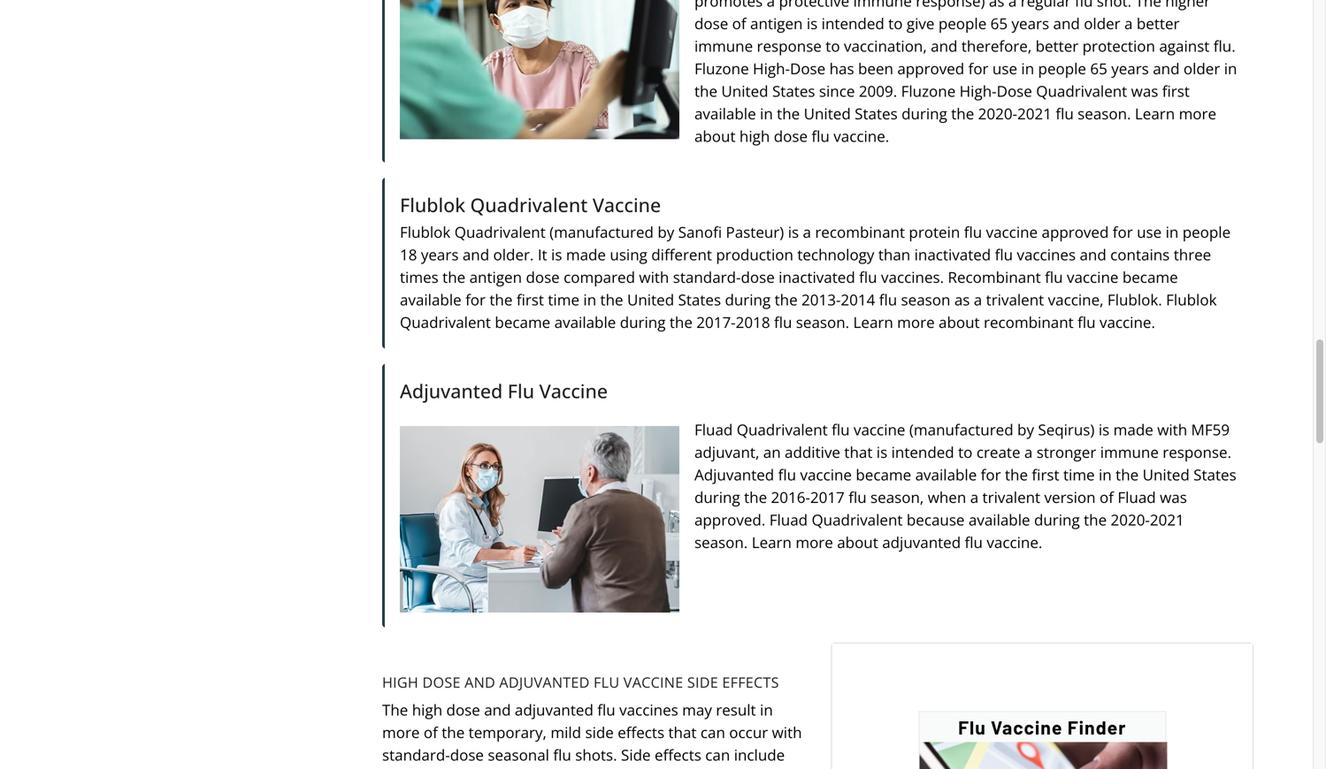 Task type: vqa. For each thing, say whether or not it's contained in the screenshot.
562
no



Task type: locate. For each thing, give the bounding box(es) containing it.
1 horizontal spatial fluad
[[769, 510, 808, 530]]

flu down when
[[965, 533, 983, 553]]

adjuvanted
[[400, 378, 503, 404], [694, 465, 774, 485], [499, 673, 590, 692]]

in inside fluad quadrivalent flu vaccine (manufactured by seqirus) is made with mf59 adjuvant, an additive that is intended to create a stronger immune response. adjuvanted flu vaccine became available for the first time in the united states during the 2016-2017 flu season, when a trivalent version of fluad was approved. fluad quadrivalent because available during the 2020-2021 season. learn more about adjuvanted flu vaccine.
[[1099, 465, 1112, 485]]

1 vertical spatial by
[[1017, 420, 1034, 440]]

1 vertical spatial effects
[[655, 745, 701, 766]]

is right it
[[551, 245, 562, 265]]

high
[[382, 673, 418, 692]]

learn down 2014 on the right of page
[[853, 312, 893, 333]]

can down occur
[[705, 745, 730, 766]]

flublok quadrivalent vaccine flublok quadrivalent (manufactured by sanofi pasteur) is a recombinant protein flu vaccine approved for use in people 18 years and older. it is made using different production technology than inactivated flu vaccines and contains three times the antigen dose compared with standard-dose inactivated flu vaccines. recombinant flu vaccine became available for the first time in the united states during the 2013-2014 flu season as a trivalent vaccine, flublok. flublok quadrivalent became available during the 2017-2018 flu season. learn more about recombinant flu vaccine.
[[400, 192, 1231, 333]]

2 vertical spatial with
[[772, 723, 802, 743]]

side up may
[[687, 673, 718, 692]]

flu down vaccine, at right
[[1078, 312, 1096, 333]]

vaccine. inside flublok quadrivalent vaccine flublok quadrivalent (manufactured by sanofi pasteur) is a recombinant protein flu vaccine approved for use in people 18 years and older. it is made using different production technology than inactivated flu vaccines and contains three times the antigen dose compared with standard-dose inactivated flu vaccines. recombinant flu vaccine became available for the first time in the united states during the 2013-2014 flu season as a trivalent vaccine, flublok. flublok quadrivalent became available during the 2017-2018 flu season. learn more about recombinant flu vaccine.
[[1100, 312, 1155, 333]]

0 horizontal spatial flu
[[508, 378, 534, 404]]

recombinant
[[948, 267, 1041, 288]]

time down compared
[[548, 290, 579, 310]]

seqirus)
[[1038, 420, 1095, 440]]

more
[[897, 312, 935, 333], [796, 533, 833, 553], [382, 723, 420, 743]]

recombinant
[[815, 222, 905, 243], [984, 312, 1074, 333]]

1 vertical spatial made
[[1113, 420, 1153, 440]]

quadrivalent up it
[[470, 192, 588, 218]]

0 vertical spatial first
[[516, 290, 544, 310]]

about down 2017
[[837, 533, 878, 553]]

0 vertical spatial standard-
[[673, 267, 741, 288]]

by up create
[[1017, 420, 1034, 440]]

vaccine up 2017
[[800, 465, 852, 485]]

2 vertical spatial for
[[981, 465, 1001, 485]]

recombinant up technology
[[815, 222, 905, 243]]

effects
[[722, 673, 779, 692]]

0 vertical spatial fluad
[[694, 420, 733, 440]]

1 vertical spatial season.
[[694, 533, 748, 553]]

1 vertical spatial (manufactured
[[909, 420, 1013, 440]]

and up "antigen" on the left top
[[462, 245, 489, 265]]

1 vertical spatial united
[[1143, 465, 1190, 485]]

1 horizontal spatial (manufactured
[[909, 420, 1013, 440]]

older.
[[493, 245, 534, 265]]

(manufactured inside flublok quadrivalent vaccine flublok quadrivalent (manufactured by sanofi pasteur) is a recombinant protein flu vaccine approved for use in people 18 years and older. it is made using different production technology than inactivated flu vaccines and contains three times the antigen dose compared with standard-dose inactivated flu vaccines. recombinant flu vaccine became available for the first time in the united states during the 2013-2014 flu season as a trivalent vaccine, flublok. flublok quadrivalent became available during the 2017-2018 flu season. learn more about recombinant flu vaccine.
[[549, 222, 654, 243]]

at
[[559, 768, 573, 770]]

finder
[[1067, 716, 1126, 739]]

in up occur
[[760, 700, 773, 721]]

vaccines inside flublok quadrivalent vaccine flublok quadrivalent (manufactured by sanofi pasteur) is a recombinant protein flu vaccine approved for use in people 18 years and older. it is made using different production technology than inactivated flu vaccines and contains three times the antigen dose compared with standard-dose inactivated flu vaccines. recombinant flu vaccine became available for the first time in the united states during the 2013-2014 flu season as a trivalent vaccine, flublok. flublok quadrivalent became available during the 2017-2018 flu season. learn more about recombinant flu vaccine.
[[1017, 245, 1076, 265]]

time inside fluad quadrivalent flu vaccine (manufactured by seqirus) is made with mf59 adjuvant, an additive that is intended to create a stronger immune response. adjuvanted flu vaccine became available for the first time in the united states during the 2016-2017 flu season, when a trivalent version of fluad was approved. fluad quadrivalent because available during the 2020-2021 season. learn more about adjuvanted flu vaccine.
[[1063, 465, 1095, 485]]

seasonal
[[488, 745, 549, 766]]

season
[[901, 290, 950, 310]]

flu up additive
[[832, 420, 850, 440]]

0 vertical spatial vaccine.
[[1100, 312, 1155, 333]]

1 horizontal spatial season.
[[796, 312, 849, 333]]

flu up at
[[553, 745, 571, 766]]

dose
[[422, 673, 461, 692]]

made inside flublok quadrivalent vaccine flublok quadrivalent (manufactured by sanofi pasteur) is a recombinant protein flu vaccine approved for use in people 18 years and older. it is made using different production technology than inactivated flu vaccines and contains three times the antigen dose compared with standard-dose inactivated flu vaccines. recombinant flu vaccine became available for the first time in the united states during the 2013-2014 flu season as a trivalent vaccine, flublok. flublok quadrivalent became available during the 2017-2018 flu season. learn more about recombinant flu vaccine.
[[566, 245, 606, 265]]

1 horizontal spatial flu
[[594, 673, 620, 692]]

with up the include
[[772, 723, 802, 743]]

flu
[[964, 222, 982, 243], [995, 245, 1013, 265], [859, 267, 877, 288], [1045, 267, 1063, 288], [879, 290, 897, 310], [774, 312, 792, 333], [1078, 312, 1096, 333], [832, 420, 850, 440], [778, 465, 796, 485], [848, 487, 867, 508], [965, 533, 983, 553], [597, 700, 615, 721], [553, 745, 571, 766]]

2 vertical spatial fluad
[[769, 510, 808, 530]]

1 vertical spatial flu
[[594, 673, 620, 692]]

than
[[878, 245, 910, 265]]

1 vertical spatial of
[[424, 723, 438, 743]]

united down using
[[627, 290, 674, 310]]

vaccines inside high dose and adjuvanted flu vaccine side effects the high dose and adjuvanted flu vaccines may result in more of the temporary, mild side effects that can occur with standard-dose seasonal flu shots. side effects can include pain, redness or swelling at the injection site, headac
[[619, 700, 678, 721]]

and
[[462, 245, 489, 265], [1080, 245, 1106, 265], [465, 673, 495, 692], [484, 700, 511, 721]]

can down may
[[700, 723, 725, 743]]

with inside high dose and adjuvanted flu vaccine side effects the high dose and adjuvanted flu vaccines may result in more of the temporary, mild side effects that can occur with standard-dose seasonal flu shots. side effects can include pain, redness or swelling at the injection site, headac
[[772, 723, 802, 743]]

1 horizontal spatial about
[[939, 312, 980, 333]]

united inside fluad quadrivalent flu vaccine (manufactured by seqirus) is made with mf59 adjuvant, an additive that is intended to create a stronger immune response. adjuvanted flu vaccine became available for the first time in the united states during the 2016-2017 flu season, when a trivalent version of fluad was approved. fluad quadrivalent because available during the 2020-2021 season. learn more about adjuvanted flu vaccine.
[[1143, 465, 1190, 485]]

a right create
[[1024, 442, 1033, 463]]

first down "antigen" on the left top
[[516, 290, 544, 310]]

1 vertical spatial states
[[1193, 465, 1236, 485]]

states
[[678, 290, 721, 310], [1193, 465, 1236, 485]]

about
[[939, 312, 980, 333], [837, 533, 878, 553]]

1 horizontal spatial first
[[1032, 465, 1059, 485]]

of inside fluad quadrivalent flu vaccine (manufactured by seqirus) is made with mf59 adjuvant, an additive that is intended to create a stronger immune response. adjuvanted flu vaccine became available for the first time in the united states during the 2016-2017 flu season, when a trivalent version of fluad was approved. fluad quadrivalent because available during the 2020-2021 season. learn more about adjuvanted flu vaccine.
[[1100, 487, 1114, 508]]

immune
[[1100, 442, 1159, 463]]

flublok
[[400, 192, 465, 218], [400, 222, 451, 243], [1166, 290, 1217, 310]]

fluad quadrivalent flu vaccine (manufactured by seqirus) is made with mf59 adjuvant, an additive that is intended to create a stronger immune response. adjuvanted flu vaccine became available for the first time in the united states during the 2016-2017 flu season, when a trivalent version of fluad was approved. fluad quadrivalent because available during the 2020-2021 season. learn more about adjuvanted flu vaccine.
[[694, 420, 1236, 553]]

about down as
[[939, 312, 980, 333]]

antigen
[[469, 267, 522, 288]]

trivalent down create
[[982, 487, 1040, 508]]

more down the
[[382, 723, 420, 743]]

united inside flublok quadrivalent vaccine flublok quadrivalent (manufactured by sanofi pasteur) is a recombinant protein flu vaccine approved for use in people 18 years and older. it is made using different production technology than inactivated flu vaccines and contains three times the antigen dose compared with standard-dose inactivated flu vaccines. recombinant flu vaccine became available for the first time in the united states during the 2013-2014 flu season as a trivalent vaccine, flublok. flublok quadrivalent became available during the 2017-2018 flu season. learn more about recombinant flu vaccine.
[[627, 290, 674, 310]]

0 vertical spatial learn
[[853, 312, 893, 333]]

fluad
[[694, 420, 733, 440], [1118, 487, 1156, 508], [769, 510, 808, 530]]

side
[[687, 673, 718, 692], [621, 745, 651, 766]]

0 vertical spatial (manufactured
[[549, 222, 654, 243]]

(manufactured up to
[[909, 420, 1013, 440]]

a up technology
[[803, 222, 811, 243]]

1 vertical spatial first
[[1032, 465, 1059, 485]]

that right additive
[[844, 442, 873, 463]]

0 vertical spatial season.
[[796, 312, 849, 333]]

made up immune
[[1113, 420, 1153, 440]]

0 horizontal spatial first
[[516, 290, 544, 310]]

0 vertical spatial time
[[548, 290, 579, 310]]

standard- down the different
[[673, 267, 741, 288]]

include
[[734, 745, 785, 766]]

0 horizontal spatial states
[[678, 290, 721, 310]]

available
[[400, 290, 461, 310], [554, 312, 616, 333], [915, 465, 977, 485], [969, 510, 1030, 530]]

1 vertical spatial time
[[1063, 465, 1095, 485]]

adjuvanted up mild
[[515, 700, 593, 721]]

effects up site,
[[655, 745, 701, 766]]

of
[[1100, 487, 1114, 508], [424, 723, 438, 743]]

recombinant down vaccine, at right
[[984, 312, 1074, 333]]

for
[[1113, 222, 1133, 243], [465, 290, 486, 310], [981, 465, 1001, 485]]

three
[[1174, 245, 1211, 265]]

united
[[627, 290, 674, 310], [1143, 465, 1190, 485]]

1 vertical spatial with
[[1157, 420, 1187, 440]]

by
[[658, 222, 674, 243], [1017, 420, 1034, 440]]

pasteur)
[[726, 222, 784, 243]]

2 horizontal spatial fluad
[[1118, 487, 1156, 508]]

became
[[1122, 267, 1178, 288], [495, 312, 550, 333], [856, 465, 911, 485]]

1 vertical spatial more
[[796, 533, 833, 553]]

2 vertical spatial flublok
[[1166, 290, 1217, 310]]

1 horizontal spatial standard-
[[673, 267, 741, 288]]

is
[[788, 222, 799, 243], [551, 245, 562, 265], [1099, 420, 1109, 440], [876, 442, 887, 463]]

person searching for flu vaccines on mobile app image
[[919, 743, 1167, 770]]

1 horizontal spatial recombinant
[[984, 312, 1074, 333]]

with inside flublok quadrivalent vaccine flublok quadrivalent (manufactured by sanofi pasteur) is a recombinant protein flu vaccine approved for use in people 18 years and older. it is made using different production technology than inactivated flu vaccines and contains three times the antigen dose compared with standard-dose inactivated flu vaccines. recombinant flu vaccine became available for the first time in the united states during the 2013-2014 flu season as a trivalent vaccine, flublok. flublok quadrivalent became available during the 2017-2018 flu season. learn more about recombinant flu vaccine.
[[639, 267, 669, 288]]

inactivated
[[914, 245, 991, 265], [779, 267, 855, 288]]

that inside fluad quadrivalent flu vaccine (manufactured by seqirus) is made with mf59 adjuvant, an additive that is intended to create a stronger immune response. adjuvanted flu vaccine became available for the first time in the united states during the 2016-2017 flu season, when a trivalent version of fluad was approved. fluad quadrivalent because available during the 2020-2021 season. learn more about adjuvanted flu vaccine.
[[844, 442, 873, 463]]

0 horizontal spatial made
[[566, 245, 606, 265]]

available up when
[[915, 465, 977, 485]]

more down 'season'
[[897, 312, 935, 333]]

0 vertical spatial states
[[678, 290, 721, 310]]

that
[[844, 442, 873, 463], [668, 723, 697, 743]]

more inside fluad quadrivalent flu vaccine (manufactured by seqirus) is made with mf59 adjuvant, an additive that is intended to create a stronger immune response. adjuvanted flu vaccine became available for the first time in the united states during the 2016-2017 flu season, when a trivalent version of fluad was approved. fluad quadrivalent because available during the 2020-2021 season. learn more about adjuvanted flu vaccine.
[[796, 533, 833, 553]]

flu right 2014 on the right of page
[[879, 290, 897, 310]]

side up injection
[[621, 745, 651, 766]]

0 vertical spatial trivalent
[[986, 290, 1044, 310]]

approved
[[1042, 222, 1109, 243]]

2 vertical spatial more
[[382, 723, 420, 743]]

1 vertical spatial inactivated
[[779, 267, 855, 288]]

1 horizontal spatial by
[[1017, 420, 1034, 440]]

2020-
[[1111, 510, 1150, 530]]

available right because
[[969, 510, 1030, 530]]

when
[[928, 487, 966, 508]]

0 vertical spatial of
[[1100, 487, 1114, 508]]

1 vertical spatial standard-
[[382, 745, 450, 766]]

time
[[548, 290, 579, 310], [1063, 465, 1095, 485]]

for inside fluad quadrivalent flu vaccine (manufactured by seqirus) is made with mf59 adjuvant, an additive that is intended to create a stronger immune response. adjuvanted flu vaccine became available for the first time in the united states during the 2016-2017 flu season, when a trivalent version of fluad was approved. fluad quadrivalent because available during the 2020-2021 season. learn more about adjuvanted flu vaccine.
[[981, 465, 1001, 485]]

for left use
[[1113, 222, 1133, 243]]

0 vertical spatial vaccines
[[1017, 245, 1076, 265]]

standard-
[[673, 267, 741, 288], [382, 745, 450, 766]]

dose
[[526, 267, 560, 288], [741, 267, 775, 288], [446, 700, 480, 721], [450, 745, 484, 766]]

made inside fluad quadrivalent flu vaccine (manufactured by seqirus) is made with mf59 adjuvant, an additive that is intended to create a stronger immune response. adjuvanted flu vaccine became available for the first time in the united states during the 2016-2017 flu season, when a trivalent version of fluad was approved. fluad quadrivalent because available during the 2020-2021 season. learn more about adjuvanted flu vaccine.
[[1113, 420, 1153, 440]]

the down shots.
[[577, 768, 600, 770]]

became up season,
[[856, 465, 911, 485]]

0 vertical spatial with
[[639, 267, 669, 288]]

learn
[[853, 312, 893, 333], [752, 533, 792, 553]]

became inside fluad quadrivalent flu vaccine (manufactured by seqirus) is made with mf59 adjuvant, an additive that is intended to create a stronger immune response. adjuvanted flu vaccine became available for the first time in the united states during the 2016-2017 flu season, when a trivalent version of fluad was approved. fluad quadrivalent because available during the 2020-2021 season. learn more about adjuvanted flu vaccine.
[[856, 465, 911, 485]]

1 horizontal spatial vaccines
[[1017, 245, 1076, 265]]

side
[[585, 723, 614, 743]]

the
[[442, 267, 465, 288], [490, 290, 513, 310], [600, 290, 623, 310], [775, 290, 798, 310], [670, 312, 693, 333], [1005, 465, 1028, 485], [1116, 465, 1139, 485], [744, 487, 767, 508], [1084, 510, 1107, 530], [442, 723, 465, 743], [577, 768, 600, 770]]

1 vertical spatial adjuvanted
[[515, 700, 593, 721]]

years
[[421, 245, 459, 265]]

with up the response.
[[1157, 420, 1187, 440]]

vaccines left may
[[619, 700, 678, 721]]

states down the response.
[[1193, 465, 1236, 485]]

1 horizontal spatial of
[[1100, 487, 1114, 508]]

vaccine
[[593, 192, 661, 218], [539, 378, 608, 404], [623, 673, 683, 692], [991, 716, 1063, 739]]

in inside high dose and adjuvanted flu vaccine side effects the high dose and adjuvanted flu vaccines may result in more of the temporary, mild side effects that can occur with standard-dose seasonal flu shots. side effects can include pain, redness or swelling at the injection site, headac
[[760, 700, 773, 721]]

quadrivalent down 2017
[[812, 510, 903, 530]]

approved.
[[694, 510, 765, 530]]

flu up "recombinant"
[[995, 245, 1013, 265]]

of inside high dose and adjuvanted flu vaccine side effects the high dose and adjuvanted flu vaccines may result in more of the temporary, mild side effects that can occur with standard-dose seasonal flu shots. side effects can include pain, redness or swelling at the injection site, headac
[[424, 723, 438, 743]]

the down compared
[[600, 290, 623, 310]]

1 horizontal spatial learn
[[853, 312, 893, 333]]

1 vertical spatial fluad
[[1118, 487, 1156, 508]]

0 vertical spatial united
[[627, 290, 674, 310]]

vaccines down approved on the top right
[[1017, 245, 1076, 265]]

trivalent
[[986, 290, 1044, 310], [982, 487, 1040, 508]]

learn down approved. on the bottom of the page
[[752, 533, 792, 553]]

0 horizontal spatial (manufactured
[[549, 222, 654, 243]]

0 vertical spatial by
[[658, 222, 674, 243]]

season.
[[796, 312, 849, 333], [694, 533, 748, 553]]

flu vaccine finder
[[958, 716, 1126, 739]]

time up version on the right of page
[[1063, 465, 1095, 485]]

with
[[639, 267, 669, 288], [1157, 420, 1187, 440], [772, 723, 802, 743]]

1 horizontal spatial united
[[1143, 465, 1190, 485]]

first down stronger
[[1032, 465, 1059, 485]]

0 horizontal spatial became
[[495, 312, 550, 333]]

2 horizontal spatial with
[[1157, 420, 1187, 440]]

the down "antigen" on the left top
[[490, 290, 513, 310]]

a
[[803, 222, 811, 243], [974, 290, 982, 310], [1024, 442, 1033, 463], [970, 487, 978, 508]]

mf59
[[1191, 420, 1230, 440]]

season. down 2013-
[[796, 312, 849, 333]]

is left intended
[[876, 442, 887, 463]]

became down contains
[[1122, 267, 1178, 288]]

time inside flublok quadrivalent vaccine flublok quadrivalent (manufactured by sanofi pasteur) is a recombinant protein flu vaccine approved for use in people 18 years and older. it is made using different production technology than inactivated flu vaccines and contains three times the antigen dose compared with standard-dose inactivated flu vaccines. recombinant flu vaccine became available for the first time in the united states during the 2013-2014 flu season as a trivalent vaccine, flublok. flublok quadrivalent became available during the 2017-2018 flu season. learn more about recombinant flu vaccine.
[[548, 290, 579, 310]]

0 vertical spatial more
[[897, 312, 935, 333]]

1 horizontal spatial with
[[772, 723, 802, 743]]

states up '2017-'
[[678, 290, 721, 310]]

flu up the 2016-
[[778, 465, 796, 485]]

adjuvanted
[[882, 533, 961, 553], [515, 700, 593, 721]]

0 horizontal spatial vaccine.
[[987, 533, 1042, 553]]

adjuvanted inside fluad quadrivalent flu vaccine (manufactured by seqirus) is made with mf59 adjuvant, an additive that is intended to create a stronger immune response. adjuvanted flu vaccine became available for the first time in the united states during the 2016-2017 flu season, when a trivalent version of fluad was approved. fluad quadrivalent because available during the 2020-2021 season. learn more about adjuvanted flu vaccine.
[[882, 533, 961, 553]]

more down 2017
[[796, 533, 833, 553]]

version
[[1044, 487, 1096, 508]]

standard- up pain,
[[382, 745, 450, 766]]

of up "2020-"
[[1100, 487, 1114, 508]]

additive
[[785, 442, 840, 463]]

1 vertical spatial for
[[465, 290, 486, 310]]

0 horizontal spatial adjuvanted
[[515, 700, 593, 721]]

production
[[716, 245, 793, 265]]

vaccine.
[[1100, 312, 1155, 333], [987, 533, 1042, 553]]

with down using
[[639, 267, 669, 288]]

0 vertical spatial for
[[1113, 222, 1133, 243]]

0 horizontal spatial about
[[837, 533, 878, 553]]

high dose and adjuvanted flu vaccine side effects the high dose and adjuvanted flu vaccines may result in more of the temporary, mild side effects that can occur with standard-dose seasonal flu shots. side effects can include pain, redness or swelling at the injection site, headac
[[382, 673, 802, 770]]

for down create
[[981, 465, 1001, 485]]

made
[[566, 245, 606, 265], [1113, 420, 1153, 440]]

united up was
[[1143, 465, 1190, 485]]

vaccine
[[986, 222, 1038, 243], [1067, 267, 1119, 288], [854, 420, 905, 440], [800, 465, 852, 485]]

flu right 2018
[[774, 312, 792, 333]]

0 vertical spatial recombinant
[[815, 222, 905, 243]]

2 vertical spatial flu
[[958, 716, 986, 739]]

0 vertical spatial became
[[1122, 267, 1178, 288]]

0 horizontal spatial with
[[639, 267, 669, 288]]

dose down it
[[526, 267, 560, 288]]

1 vertical spatial adjuvanted
[[694, 465, 774, 485]]

quadrivalent
[[470, 192, 588, 218], [454, 222, 546, 243], [400, 312, 491, 333], [737, 420, 828, 440], [812, 510, 903, 530]]

first inside flublok quadrivalent vaccine flublok quadrivalent (manufactured by sanofi pasteur) is a recombinant protein flu vaccine approved for use in people 18 years and older. it is made using different production technology than inactivated flu vaccines and contains three times the antigen dose compared with standard-dose inactivated flu vaccines. recombinant flu vaccine became available for the first time in the united states during the 2013-2014 flu season as a trivalent vaccine, flublok. flublok quadrivalent became available during the 2017-2018 flu season. learn more about recombinant flu vaccine.
[[516, 290, 544, 310]]

effects up injection
[[618, 723, 664, 743]]

0 horizontal spatial inactivated
[[779, 267, 855, 288]]

became down "antigen" on the left top
[[495, 312, 550, 333]]

(manufactured up using
[[549, 222, 654, 243]]

redness
[[421, 768, 476, 770]]

for down "antigen" on the left top
[[465, 290, 486, 310]]

0 vertical spatial inactivated
[[914, 245, 991, 265]]

0 horizontal spatial time
[[548, 290, 579, 310]]

season. inside fluad quadrivalent flu vaccine (manufactured by seqirus) is made with mf59 adjuvant, an additive that is intended to create a stronger immune response. adjuvanted flu vaccine became available for the first time in the united states during the 2016-2017 flu season, when a trivalent version of fluad was approved. fluad quadrivalent because available during the 2020-2021 season. learn more about adjuvanted flu vaccine.
[[694, 533, 748, 553]]

pain,
[[382, 768, 417, 770]]

1 horizontal spatial time
[[1063, 465, 1095, 485]]

made up compared
[[566, 245, 606, 265]]

2017
[[810, 487, 845, 508]]

fluad up "2020-"
[[1118, 487, 1156, 508]]

0 vertical spatial that
[[844, 442, 873, 463]]

the down years
[[442, 267, 465, 288]]

0 horizontal spatial of
[[424, 723, 438, 743]]

flu inside high dose and adjuvanted flu vaccine side effects the high dose and adjuvanted flu vaccines may result in more of the temporary, mild side effects that can occur with standard-dose seasonal flu shots. side effects can include pain, redness or swelling at the injection site, headac
[[594, 673, 620, 692]]

0 horizontal spatial more
[[382, 723, 420, 743]]

states inside fluad quadrivalent flu vaccine (manufactured by seqirus) is made with mf59 adjuvant, an additive that is intended to create a stronger immune response. adjuvanted flu vaccine became available for the first time in the united states during the 2016-2017 flu season, when a trivalent version of fluad was approved. fluad quadrivalent because available during the 2020-2021 season. learn more about adjuvanted flu vaccine.
[[1193, 465, 1236, 485]]

flu up the side
[[597, 700, 615, 721]]

0 vertical spatial can
[[700, 723, 725, 743]]

about inside fluad quadrivalent flu vaccine (manufactured by seqirus) is made with mf59 adjuvant, an additive that is intended to create a stronger immune response. adjuvanted flu vaccine became available for the first time in the united states during the 2016-2017 flu season, when a trivalent version of fluad was approved. fluad quadrivalent because available during the 2020-2021 season. learn more about adjuvanted flu vaccine.
[[837, 533, 878, 553]]

intended
[[891, 442, 954, 463]]

1 vertical spatial vaccine.
[[987, 533, 1042, 553]]

during
[[725, 290, 771, 310], [620, 312, 666, 333], [694, 487, 740, 508], [1034, 510, 1080, 530]]

1 horizontal spatial inactivated
[[914, 245, 991, 265]]

0 vertical spatial about
[[939, 312, 980, 333]]

0 horizontal spatial learn
[[752, 533, 792, 553]]

1 horizontal spatial states
[[1193, 465, 1236, 485]]

2 vertical spatial became
[[856, 465, 911, 485]]

fluad up adjuvant,
[[694, 420, 733, 440]]

1 horizontal spatial for
[[981, 465, 1001, 485]]

2 vertical spatial adjuvanted
[[499, 673, 590, 692]]

0 horizontal spatial united
[[627, 290, 674, 310]]

vaccines
[[1017, 245, 1076, 265], [619, 700, 678, 721]]

trivalent down "recombinant"
[[986, 290, 1044, 310]]

2021
[[1150, 510, 1184, 530]]

season. down approved. on the bottom of the page
[[694, 533, 748, 553]]

quadrivalent down times
[[400, 312, 491, 333]]

1 horizontal spatial became
[[856, 465, 911, 485]]

1 vertical spatial that
[[668, 723, 697, 743]]

0 vertical spatial adjuvanted
[[882, 533, 961, 553]]



Task type: describe. For each thing, give the bounding box(es) containing it.
a right as
[[974, 290, 982, 310]]

because
[[907, 510, 965, 530]]

2 horizontal spatial became
[[1122, 267, 1178, 288]]

flu up 2014 on the right of page
[[859, 267, 877, 288]]

by inside fluad quadrivalent flu vaccine (manufactured by seqirus) is made with mf59 adjuvant, an additive that is intended to create a stronger immune response. adjuvanted flu vaccine became available for the first time in the united states during the 2016-2017 flu season, when a trivalent version of fluad was approved. fluad quadrivalent because available during the 2020-2021 season. learn more about adjuvanted flu vaccine.
[[1017, 420, 1034, 440]]

1 vertical spatial recombinant
[[984, 312, 1074, 333]]

0 vertical spatial flublok
[[400, 192, 465, 218]]

available down compared
[[554, 312, 616, 333]]

flu right 2017
[[848, 487, 867, 508]]

adjuvanted flu vaccine
[[400, 378, 608, 404]]

man being examined by doctor image
[[400, 0, 679, 139]]

vaccine. inside fluad quadrivalent flu vaccine (manufactured by seqirus) is made with mf59 adjuvant, an additive that is intended to create a stronger immune response. adjuvanted flu vaccine became available for the first time in the united states during the 2016-2017 flu season, when a trivalent version of fluad was approved. fluad quadrivalent because available during the 2020-2021 season. learn more about adjuvanted flu vaccine.
[[987, 533, 1042, 553]]

more inside high dose and adjuvanted flu vaccine side effects the high dose and adjuvanted flu vaccines may result in more of the temporary, mild side effects that can occur with standard-dose seasonal flu shots. side effects can include pain, redness or swelling at the injection site, headac
[[382, 723, 420, 743]]

0 vertical spatial adjuvanted
[[400, 378, 503, 404]]

vaccine up vaccine, at right
[[1067, 267, 1119, 288]]

states inside flublok quadrivalent vaccine flublok quadrivalent (manufactured by sanofi pasteur) is a recombinant protein flu vaccine approved for use in people 18 years and older. it is made using different production technology than inactivated flu vaccines and contains three times the antigen dose compared with standard-dose inactivated flu vaccines. recombinant flu vaccine became available for the first time in the united states during the 2013-2014 flu season as a trivalent vaccine, flublok. flublok quadrivalent became available during the 2017-2018 flu season. learn more about recombinant flu vaccine.
[[678, 290, 721, 310]]

adjuvant,
[[694, 442, 759, 463]]

2014
[[841, 290, 875, 310]]

season. inside flublok quadrivalent vaccine flublok quadrivalent (manufactured by sanofi pasteur) is a recombinant protein flu vaccine approved for use in people 18 years and older. it is made using different production technology than inactivated flu vaccines and contains three times the antigen dose compared with standard-dose inactivated flu vaccines. recombinant flu vaccine became available for the first time in the united states during the 2013-2014 flu season as a trivalent vaccine, flublok. flublok quadrivalent became available during the 2017-2018 flu season. learn more about recombinant flu vaccine.
[[796, 312, 849, 333]]

more inside flublok quadrivalent vaccine flublok quadrivalent (manufactured by sanofi pasteur) is a recombinant protein flu vaccine approved for use in people 18 years and older. it is made using different production technology than inactivated flu vaccines and contains three times the antigen dose compared with standard-dose inactivated flu vaccines. recombinant flu vaccine became available for the first time in the united states during the 2013-2014 flu season as a trivalent vaccine, flublok. flublok quadrivalent became available during the 2017-2018 flu season. learn more about recombinant flu vaccine.
[[897, 312, 935, 333]]

trivalent inside fluad quadrivalent flu vaccine (manufactured by seqirus) is made with mf59 adjuvant, an additive that is intended to create a stronger immune response. adjuvanted flu vaccine became available for the first time in the united states during the 2016-2017 flu season, when a trivalent version of fluad was approved. fluad quadrivalent because available during the 2020-2021 season. learn more about adjuvanted flu vaccine.
[[982, 487, 1040, 508]]

technology
[[797, 245, 874, 265]]

adjuvanted inside high dose and adjuvanted flu vaccine side effects the high dose and adjuvanted flu vaccines may result in more of the temporary, mild side effects that can occur with standard-dose seasonal flu shots. side effects can include pain, redness or swelling at the injection site, headac
[[515, 700, 593, 721]]

create
[[976, 442, 1020, 463]]

dose down production at the right top of page
[[741, 267, 775, 288]]

response.
[[1163, 442, 1231, 463]]

and right the dose
[[465, 673, 495, 692]]

the down "high"
[[442, 723, 465, 743]]

vaccines.
[[881, 267, 944, 288]]

1 vertical spatial can
[[705, 745, 730, 766]]

site,
[[668, 768, 696, 770]]

protein
[[909, 222, 960, 243]]

the left 2013-
[[775, 290, 798, 310]]

2013-
[[801, 290, 841, 310]]

shots.
[[575, 745, 617, 766]]

a right when
[[970, 487, 978, 508]]

during down version on the right of page
[[1034, 510, 1080, 530]]

injection
[[604, 768, 664, 770]]

0 horizontal spatial fluad
[[694, 420, 733, 440]]

the down create
[[1005, 465, 1028, 485]]

dose up redness
[[450, 745, 484, 766]]

use
[[1137, 222, 1162, 243]]

learn inside fluad quadrivalent flu vaccine (manufactured by seqirus) is made with mf59 adjuvant, an additive that is intended to create a stronger immune response. adjuvanted flu vaccine became available for the first time in the united states during the 2016-2017 flu season, when a trivalent version of fluad was approved. fluad quadrivalent because available during the 2020-2021 season. learn more about adjuvanted flu vaccine.
[[752, 533, 792, 553]]

it
[[538, 245, 547, 265]]

contains
[[1110, 245, 1170, 265]]

flublok.
[[1107, 290, 1162, 310]]

2017-
[[696, 312, 736, 333]]

sanofi
[[678, 222, 722, 243]]

1 vertical spatial became
[[495, 312, 550, 333]]

vaccine inside high dose and adjuvanted flu vaccine side effects the high dose and adjuvanted flu vaccines may result in more of the temporary, mild side effects that can occur with standard-dose seasonal flu shots. side effects can include pain, redness or swelling at the injection site, headac
[[623, 673, 683, 692]]

quadrivalent up older.
[[454, 222, 546, 243]]

during up 2018
[[725, 290, 771, 310]]

to
[[958, 442, 973, 463]]

(manufactured inside fluad quadrivalent flu vaccine (manufactured by seqirus) is made with mf59 adjuvant, an additive that is intended to create a stronger immune response. adjuvanted flu vaccine became available for the first time in the united states during the 2016-2017 flu season, when a trivalent version of fluad was approved. fluad quadrivalent because available during the 2020-2021 season. learn more about adjuvanted flu vaccine.
[[909, 420, 1013, 440]]

0 vertical spatial effects
[[618, 723, 664, 743]]

during up approved. on the bottom of the page
[[694, 487, 740, 508]]

by inside flublok quadrivalent vaccine flublok quadrivalent (manufactured by sanofi pasteur) is a recombinant protein flu vaccine approved for use in people 18 years and older. it is made using different production technology than inactivated flu vaccines and contains three times the antigen dose compared with standard-dose inactivated flu vaccines. recombinant flu vaccine became available for the first time in the united states during the 2013-2014 flu season as a trivalent vaccine, flublok. flublok quadrivalent became available during the 2017-2018 flu season. learn more about recombinant flu vaccine.
[[658, 222, 674, 243]]

0 horizontal spatial for
[[465, 290, 486, 310]]

high
[[412, 700, 442, 721]]

the left '2017-'
[[670, 312, 693, 333]]

in right use
[[1166, 222, 1179, 243]]

an
[[763, 442, 781, 463]]

quadrivalent up an
[[737, 420, 828, 440]]

trivalent inside flublok quadrivalent vaccine flublok quadrivalent (manufactured by sanofi pasteur) is a recombinant protein flu vaccine approved for use in people 18 years and older. it is made using different production technology than inactivated flu vaccines and contains three times the antigen dose compared with standard-dose inactivated flu vaccines. recombinant flu vaccine became available for the first time in the united states during the 2013-2014 flu season as a trivalent vaccine, flublok. flublok quadrivalent became available during the 2017-2018 flu season. learn more about recombinant flu vaccine.
[[986, 290, 1044, 310]]

was
[[1160, 487, 1187, 508]]

2016-
[[771, 487, 810, 508]]

flu right the protein in the right of the page
[[964, 222, 982, 243]]

2018
[[736, 312, 770, 333]]

vaccine up intended
[[854, 420, 905, 440]]

is right pasteur)
[[788, 222, 799, 243]]

as
[[954, 290, 970, 310]]

mild
[[551, 723, 581, 743]]

occur
[[729, 723, 768, 743]]

different
[[651, 245, 712, 265]]

vaccine up "recombinant"
[[986, 222, 1038, 243]]

0 vertical spatial flu
[[508, 378, 534, 404]]

may
[[682, 700, 712, 721]]

standard- inside flublok quadrivalent vaccine flublok quadrivalent (manufactured by sanofi pasteur) is a recombinant protein flu vaccine approved for use in people 18 years and older. it is made using different production technology than inactivated flu vaccines and contains three times the antigen dose compared with standard-dose inactivated flu vaccines. recombinant flu vaccine became available for the first time in the united states during the 2013-2014 flu season as a trivalent vaccine, flublok. flublok quadrivalent became available during the 2017-2018 flu season. learn more about recombinant flu vaccine.
[[673, 267, 741, 288]]

available down times
[[400, 290, 461, 310]]

temporary,
[[469, 723, 547, 743]]

during down compared
[[620, 312, 666, 333]]

compared
[[564, 267, 635, 288]]

is up immune
[[1099, 420, 1109, 440]]

and down approved on the top right
[[1080, 245, 1106, 265]]

with inside fluad quadrivalent flu vaccine (manufactured by seqirus) is made with mf59 adjuvant, an additive that is intended to create a stronger immune response. adjuvanted flu vaccine became available for the first time in the united states during the 2016-2017 flu season, when a trivalent version of fluad was approved. fluad quadrivalent because available during the 2020-2021 season. learn more about adjuvanted flu vaccine.
[[1157, 420, 1187, 440]]

flu up vaccine, at right
[[1045, 267, 1063, 288]]

2 horizontal spatial for
[[1113, 222, 1133, 243]]

dose down the dose
[[446, 700, 480, 721]]

the down immune
[[1116, 465, 1139, 485]]

people
[[1182, 222, 1231, 243]]

using
[[610, 245, 647, 265]]

0 horizontal spatial recombinant
[[815, 222, 905, 243]]

vaccine inside flublok quadrivalent vaccine flublok quadrivalent (manufactured by sanofi pasteur) is a recombinant protein flu vaccine approved for use in people 18 years and older. it is made using different production technology than inactivated flu vaccines and contains three times the antigen dose compared with standard-dose inactivated flu vaccines. recombinant flu vaccine became available for the first time in the united states during the 2013-2014 flu season as a trivalent vaccine, flublok. flublok quadrivalent became available during the 2017-2018 flu season. learn more about recombinant flu vaccine.
[[593, 192, 661, 218]]

vaccine,
[[1048, 290, 1104, 310]]

adjuvanted inside high dose and adjuvanted flu vaccine side effects the high dose and adjuvanted flu vaccines may result in more of the temporary, mild side effects that can occur with standard-dose seasonal flu shots. side effects can include pain, redness or swelling at the injection site, headac
[[499, 673, 590, 692]]

stronger
[[1037, 442, 1096, 463]]

1 horizontal spatial side
[[687, 673, 718, 692]]

adjuvanted inside fluad quadrivalent flu vaccine (manufactured by seqirus) is made with mf59 adjuvant, an additive that is intended to create a stronger immune response. adjuvanted flu vaccine became available for the first time in the united states during the 2016-2017 flu season, when a trivalent version of fluad was approved. fluad quadrivalent because available during the 2020-2021 season. learn more about adjuvanted flu vaccine.
[[694, 465, 774, 485]]

the up approved. on the bottom of the page
[[744, 487, 767, 508]]

the
[[382, 700, 408, 721]]

in down compared
[[583, 290, 596, 310]]

times
[[400, 267, 439, 288]]

1 vertical spatial flublok
[[400, 222, 451, 243]]

first inside fluad quadrivalent flu vaccine (manufactured by seqirus) is made with mf59 adjuvant, an additive that is intended to create a stronger immune response. adjuvanted flu vaccine became available for the first time in the united states during the 2016-2017 flu season, when a trivalent version of fluad was approved. fluad quadrivalent because available during the 2020-2021 season. learn more about adjuvanted flu vaccine.
[[1032, 465, 1059, 485]]

that inside high dose and adjuvanted flu vaccine side effects the high dose and adjuvanted flu vaccines may result in more of the temporary, mild side effects that can occur with standard-dose seasonal flu shots. side effects can include pain, redness or swelling at the injection site, headac
[[668, 723, 697, 743]]

18
[[400, 245, 417, 265]]

and up temporary,
[[484, 700, 511, 721]]

about inside flublok quadrivalent vaccine flublok quadrivalent (manufactured by sanofi pasteur) is a recombinant protein flu vaccine approved for use in people 18 years and older. it is made using different production technology than inactivated flu vaccines and contains three times the antigen dose compared with standard-dose inactivated flu vaccines. recombinant flu vaccine became available for the first time in the united states during the 2013-2014 flu season as a trivalent vaccine, flublok. flublok quadrivalent became available during the 2017-2018 flu season. learn more about recombinant flu vaccine.
[[939, 312, 980, 333]]

learn inside flublok quadrivalent vaccine flublok quadrivalent (manufactured by sanofi pasteur) is a recombinant protein flu vaccine approved for use in people 18 years and older. it is made using different production technology than inactivated flu vaccines and contains three times the antigen dose compared with standard-dose inactivated flu vaccines. recombinant flu vaccine became available for the first time in the united states during the 2013-2014 flu season as a trivalent vaccine, flublok. flublok quadrivalent became available during the 2017-2018 flu season. learn more about recombinant flu vaccine.
[[853, 312, 893, 333]]

the down version on the right of page
[[1084, 510, 1107, 530]]

season,
[[870, 487, 924, 508]]

standard- inside high dose and adjuvanted flu vaccine side effects the high dose and adjuvanted flu vaccines may result in more of the temporary, mild side effects that can occur with standard-dose seasonal flu shots. side effects can include pain, redness or swelling at the injection site, headac
[[382, 745, 450, 766]]

or
[[480, 768, 495, 770]]

result
[[716, 700, 756, 721]]

patient talking to doctor image
[[400, 426, 679, 613]]

swelling
[[499, 768, 555, 770]]

2 horizontal spatial flu
[[958, 716, 986, 739]]

1 vertical spatial side
[[621, 745, 651, 766]]



